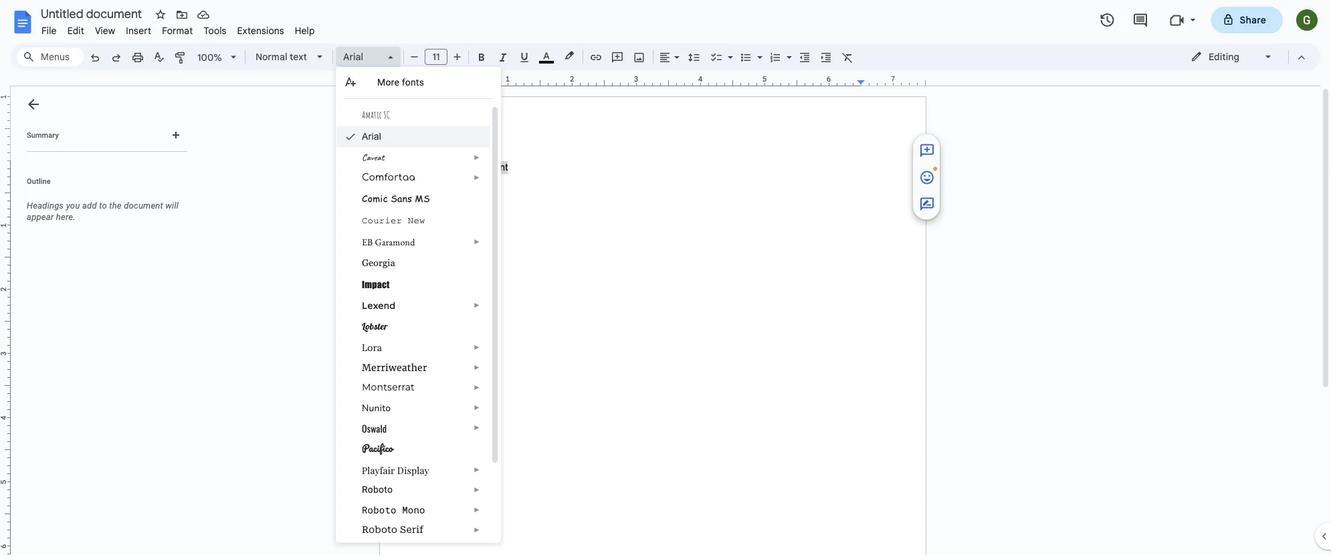 Task type: describe. For each thing, give the bounding box(es) containing it.
document outline element
[[11, 86, 193, 555]]

impact
[[362, 279, 390, 290]]

1 roboto from the top
[[362, 484, 393, 495]]

► for comfortaa
[[474, 174, 480, 181]]

eb
[[362, 236, 373, 248]]

► for playfair display
[[474, 466, 480, 474]]

highlight color image
[[562, 48, 577, 64]]

roboto for roboto mono
[[362, 504, 397, 517]]

mono
[[402, 504, 425, 517]]

normal
[[256, 51, 287, 63]]

format
[[162, 25, 193, 36]]

summary heading
[[27, 130, 59, 141]]

insert image image
[[632, 48, 647, 66]]

nunito
[[362, 402, 391, 415]]

oswald
[[362, 422, 387, 436]]

mode and view toolbar
[[1181, 43, 1313, 70]]

to
[[99, 201, 107, 211]]

comic sans ms
[[362, 192, 430, 205]]

arial inside 'pacifico' menu
[[362, 131, 381, 142]]

format menu item
[[157, 23, 198, 38]]

amatic
[[362, 109, 382, 121]]

file menu item
[[36, 23, 62, 38]]

Font size field
[[425, 49, 453, 66]]

new
[[408, 216, 425, 226]]

insert
[[126, 25, 151, 36]]

view
[[95, 25, 115, 36]]

courier
[[362, 216, 402, 226]]

montserrat
[[362, 382, 415, 393]]

lexend
[[362, 300, 396, 312]]

help
[[295, 25, 315, 36]]

right margin image
[[858, 76, 926, 86]]

here.
[[56, 212, 76, 222]]

sans
[[391, 192, 412, 205]]

menu bar banner
[[0, 0, 1332, 555]]

roboto serif
[[362, 524, 424, 535]]

left margin image
[[380, 76, 448, 86]]

text
[[290, 51, 307, 63]]

summary
[[27, 131, 59, 139]]

top margin image
[[0, 97, 10, 165]]

comic
[[362, 192, 388, 205]]

headings
[[27, 201, 64, 211]]

editing
[[1209, 51, 1240, 63]]

file
[[41, 25, 57, 36]]

Zoom text field
[[194, 48, 226, 67]]

► for merriweather
[[474, 364, 480, 371]]

amatic sc
[[362, 109, 390, 121]]

fonts
[[402, 77, 424, 88]]

tools menu item
[[198, 23, 232, 38]]

edit menu item
[[62, 23, 90, 38]]

playfair
[[362, 464, 395, 476]]

more fonts
[[377, 77, 424, 88]]

checklist menu image
[[725, 48, 733, 53]]

playfair display
[[362, 464, 430, 476]]

pacifico menu
[[336, 67, 501, 543]]

roboto mono
[[362, 504, 425, 517]]

pacifico
[[362, 440, 393, 457]]

tools
[[204, 25, 227, 36]]

► for nunito
[[474, 404, 480, 412]]

► for eb garamond
[[474, 238, 480, 246]]

georgia
[[362, 257, 395, 268]]

► for roboto serif
[[474, 526, 480, 534]]

Menus field
[[17, 48, 84, 66]]

► for lora
[[474, 344, 480, 351]]



Task type: vqa. For each thing, say whether or not it's contained in the screenshot.
Bulle t s & numbering
no



Task type: locate. For each thing, give the bounding box(es) containing it.
Zoom field
[[192, 48, 242, 68]]

outline heading
[[11, 176, 193, 195]]

lobster
[[362, 321, 388, 332]]

10 ► from the top
[[474, 466, 480, 474]]

eb garamond
[[362, 236, 415, 248]]

1 vertical spatial arial
[[362, 131, 381, 142]]

sc
[[384, 109, 390, 121]]

main toolbar
[[83, 0, 897, 380]]

pacifico application
[[0, 0, 1332, 555]]

3 ► from the top
[[474, 238, 480, 246]]

the
[[109, 201, 122, 211]]

arial option
[[343, 48, 380, 66]]

► for montserrat
[[474, 384, 480, 391]]

headings you add to the document will appear here.
[[27, 201, 179, 222]]

0 vertical spatial roboto
[[362, 484, 393, 495]]

roboto down playfair
[[362, 484, 393, 495]]

normal text
[[256, 51, 307, 63]]

menu bar inside menu bar banner
[[36, 17, 320, 39]]

arial right text
[[343, 51, 363, 63]]

arial
[[343, 51, 363, 63], [362, 131, 381, 142]]

5 ► from the top
[[474, 344, 480, 351]]

4 ► from the top
[[474, 302, 480, 310]]

text color image
[[539, 48, 554, 64]]

insert menu item
[[121, 23, 157, 38]]

►
[[474, 154, 480, 161], [474, 174, 480, 181], [474, 238, 480, 246], [474, 302, 480, 310], [474, 344, 480, 351], [474, 364, 480, 371], [474, 384, 480, 391], [474, 404, 480, 412], [474, 424, 480, 432], [474, 466, 480, 474], [474, 486, 480, 494], [474, 506, 480, 514], [474, 526, 480, 534]]

ms
[[415, 192, 430, 205]]

Font size text field
[[426, 49, 447, 65]]

1 vertical spatial roboto
[[362, 504, 397, 517]]

styles list. normal text selected. option
[[256, 48, 309, 66]]

9 ► from the top
[[474, 424, 480, 432]]

suggest edits image
[[919, 196, 936, 212]]

garamond
[[375, 236, 415, 248]]

12 ► from the top
[[474, 506, 480, 514]]

document
[[124, 201, 163, 211]]

menu bar containing file
[[36, 17, 320, 39]]

7 ► from the top
[[474, 384, 480, 391]]

► for roboto mono
[[474, 506, 480, 514]]

caveat
[[362, 152, 385, 163]]

display
[[397, 464, 430, 476]]

share
[[1240, 14, 1267, 26]]

add emoji reaction image
[[919, 170, 936, 186]]

lora
[[362, 342, 382, 354]]

Star checkbox
[[151, 5, 170, 24]]

13 ► from the top
[[474, 526, 480, 534]]

comfortaa
[[362, 172, 416, 183]]

2 ► from the top
[[474, 174, 480, 181]]

edit
[[67, 25, 84, 36]]

roboto
[[362, 484, 393, 495], [362, 504, 397, 517], [362, 524, 398, 535]]

courier new
[[362, 216, 425, 226]]

you
[[66, 201, 80, 211]]

menu bar
[[36, 17, 320, 39]]

3 roboto from the top
[[362, 524, 398, 535]]

arial up caveat
[[362, 131, 381, 142]]

roboto up roboto serif
[[362, 504, 397, 517]]

► for roboto
[[474, 486, 480, 494]]

6 ► from the top
[[474, 364, 480, 371]]

2 vertical spatial roboto
[[362, 524, 398, 535]]

merriweather
[[362, 362, 427, 374]]

8 ► from the top
[[474, 404, 480, 412]]

serif
[[400, 524, 424, 535]]

appear
[[27, 212, 54, 222]]

add
[[82, 201, 97, 211]]

roboto down roboto mono
[[362, 524, 398, 535]]

arial inside option
[[343, 51, 363, 63]]

add comment image
[[919, 143, 936, 159]]

1 ► from the top
[[474, 154, 480, 161]]

11 ► from the top
[[474, 486, 480, 494]]

► for lexend
[[474, 302, 480, 310]]

► for oswald
[[474, 424, 480, 432]]

roboto for roboto serif
[[362, 524, 398, 535]]

extensions menu item
[[232, 23, 290, 38]]

will
[[166, 201, 179, 211]]

view menu item
[[90, 23, 121, 38]]

0 vertical spatial arial
[[343, 51, 363, 63]]

editing button
[[1182, 47, 1283, 67]]

help menu item
[[290, 23, 320, 38]]

share button
[[1212, 7, 1284, 33]]

Rename text field
[[36, 5, 150, 21]]

extensions
[[237, 25, 284, 36]]

2 roboto from the top
[[362, 504, 397, 517]]

more
[[377, 77, 400, 88]]

line & paragraph spacing image
[[687, 48, 702, 66]]

outline
[[27, 177, 51, 185]]



